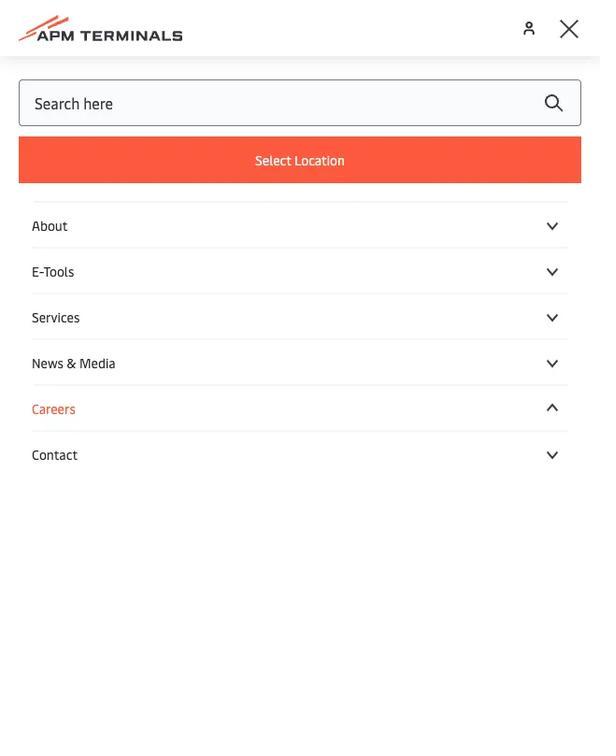 Task type: locate. For each thing, give the bounding box(es) containing it.
e-tools
[[32, 262, 74, 280]]

0 horizontal spatial the
[[108, 324, 132, 344]]

use
[[232, 207, 256, 227]]

gallery up asia link
[[30, 255, 83, 277]]

image
[[30, 112, 112, 152]]

america
[[87, 384, 143, 404], [92, 414, 148, 434]]

global home link
[[44, 61, 120, 79]]

careers button
[[32, 400, 569, 417]]

below
[[362, 207, 404, 227]]

1 horizontal spatial gallery
[[119, 112, 211, 152]]

links down on
[[131, 255, 166, 277]]

gallery
[[119, 112, 211, 152], [30, 255, 83, 277]]

services down e-tools at the left top of the page
[[32, 308, 80, 326]]

0 vertical spatial america
[[87, 384, 143, 404]]

and
[[120, 184, 146, 204]]

browse
[[425, 207, 475, 227]]

0 vertical spatial our
[[254, 184, 277, 204]]

services down "north america" link
[[96, 444, 153, 464]]

& for the
[[94, 324, 105, 344]]

1 vertical spatial &
[[67, 354, 76, 372]]

1 vertical spatial the
[[259, 207, 282, 227]]

the for east
[[108, 324, 132, 344]]

1 horizontal spatial the
[[259, 207, 282, 227]]

north america
[[49, 414, 148, 434]]

quick right tools
[[87, 255, 127, 277]]

our
[[254, 184, 277, 204], [30, 207, 53, 227]]

0 horizontal spatial links
[[131, 255, 166, 277]]

1 vertical spatial america
[[92, 414, 148, 434]]

0 vertical spatial links
[[326, 207, 359, 227]]

links
[[326, 207, 359, 227], [131, 255, 166, 277]]

gallery
[[101, 207, 149, 227]]

0 horizontal spatial gallery
[[30, 255, 83, 277]]

1 horizontal spatial quick
[[285, 207, 322, 227]]

news & media button
[[32, 354, 569, 372]]

None submit
[[526, 80, 582, 126]]

< global home
[[35, 61, 120, 79]]

operations
[[280, 184, 354, 204]]

1 vertical spatial services
[[96, 444, 153, 464]]

services button
[[32, 308, 569, 326]]

image gallery
[[30, 112, 211, 152]]

visit
[[532, 184, 561, 204]]

select
[[255, 151, 292, 169]]

quick
[[285, 207, 322, 227], [87, 255, 127, 277]]

image
[[56, 207, 98, 227]]

images
[[184, 184, 232, 204]]

0 horizontal spatial our
[[30, 207, 53, 227]]

north america link
[[49, 414, 148, 434]]

or use the quick links below to browse collections.
[[211, 207, 558, 227]]

or
[[214, 207, 229, 227]]

&
[[94, 324, 105, 344], [67, 354, 76, 372]]

services
[[32, 308, 80, 326], [96, 444, 153, 464]]

visit our image gallery on flickr link
[[30, 184, 561, 227]]

0 vertical spatial quick
[[285, 207, 322, 227]]

global
[[44, 61, 82, 79]]

about button
[[32, 216, 569, 234]]

& up media
[[94, 324, 105, 344]]

europe link
[[49, 354, 97, 374]]

1 vertical spatial gallery
[[30, 255, 83, 277]]

0 vertical spatial the
[[410, 184, 433, 204]]

latin
[[49, 384, 84, 404]]

inland services link
[[49, 444, 153, 464]]

africa & the middle east
[[49, 324, 217, 344]]

the up media
[[108, 324, 132, 344]]

please
[[484, 184, 529, 204]]

2 vertical spatial the
[[108, 324, 132, 344]]

1 horizontal spatial our
[[254, 184, 277, 204]]

gallery up view
[[119, 112, 211, 152]]

latin america link
[[49, 384, 143, 404]]

1 vertical spatial quick
[[87, 255, 127, 277]]

contact
[[32, 445, 78, 463]]

download
[[49, 184, 117, 204]]

america up "north america" link
[[87, 384, 143, 404]]

tools
[[43, 262, 74, 280]]

on
[[152, 207, 169, 227]]

to
[[30, 184, 46, 204]]

1 horizontal spatial links
[[326, 207, 359, 227]]

america up inland services
[[92, 414, 148, 434]]

2 horizontal spatial the
[[410, 184, 433, 204]]

the down the to download and view images of our operations around the world, please
[[259, 207, 282, 227]]

links down operations
[[326, 207, 359, 227]]

1 vertical spatial our
[[30, 207, 53, 227]]

inland
[[49, 444, 92, 464]]

the up to
[[410, 184, 433, 204]]

0 vertical spatial gallery
[[119, 112, 211, 152]]

our right of
[[254, 184, 277, 204]]

east
[[187, 324, 217, 344]]

middle
[[135, 324, 183, 344]]

0 vertical spatial &
[[94, 324, 105, 344]]

& right news
[[67, 354, 76, 372]]

gallery quick links
[[30, 255, 166, 277]]

the
[[410, 184, 433, 204], [259, 207, 282, 227], [108, 324, 132, 344]]

our down to
[[30, 207, 53, 227]]

0 horizontal spatial &
[[67, 354, 76, 372]]

0 vertical spatial services
[[32, 308, 80, 326]]

quick down operations
[[285, 207, 322, 227]]

0 horizontal spatial quick
[[87, 255, 127, 277]]

1 horizontal spatial &
[[94, 324, 105, 344]]



Task type: describe. For each thing, give the bounding box(es) containing it.
news
[[32, 354, 64, 372]]

careers
[[32, 400, 76, 417]]

select location
[[255, 151, 345, 169]]

collections.
[[479, 207, 558, 227]]

our inside visit our image gallery on flickr
[[30, 207, 53, 227]]

e-tools button
[[32, 262, 569, 280]]

1 horizontal spatial services
[[96, 444, 153, 464]]

1 vertical spatial links
[[131, 255, 166, 277]]

africa
[[49, 324, 91, 344]]

0 horizontal spatial services
[[32, 308, 80, 326]]

america for north america
[[92, 414, 148, 434]]

home
[[85, 61, 120, 79]]

about
[[32, 216, 68, 234]]

& for media
[[67, 354, 76, 372]]

america for latin america
[[87, 384, 143, 404]]

world,
[[436, 184, 481, 204]]

around
[[358, 184, 407, 204]]

<
[[35, 61, 41, 79]]

asia
[[49, 294, 78, 314]]

the for links
[[259, 207, 282, 227]]

to download and view images of our operations around the world, please
[[30, 184, 532, 204]]

location
[[295, 151, 345, 169]]

asia link
[[49, 294, 78, 314]]

africa & the middle east link
[[49, 324, 217, 344]]

latin america
[[49, 384, 143, 404]]

contact button
[[32, 445, 569, 463]]

flickr
[[173, 207, 211, 227]]

view
[[149, 184, 181, 204]]

select location button
[[19, 137, 582, 183]]

e-
[[32, 262, 43, 280]]

Global search search field
[[19, 80, 582, 126]]

visit our image gallery on flickr
[[30, 184, 561, 227]]

europe
[[49, 354, 97, 374]]

media
[[80, 354, 116, 372]]

inland services
[[49, 444, 153, 464]]

north
[[49, 414, 89, 434]]

to
[[407, 207, 422, 227]]

of
[[236, 184, 250, 204]]

news & media
[[32, 354, 116, 372]]



Task type: vqa. For each thing, say whether or not it's contained in the screenshot.
First
no



